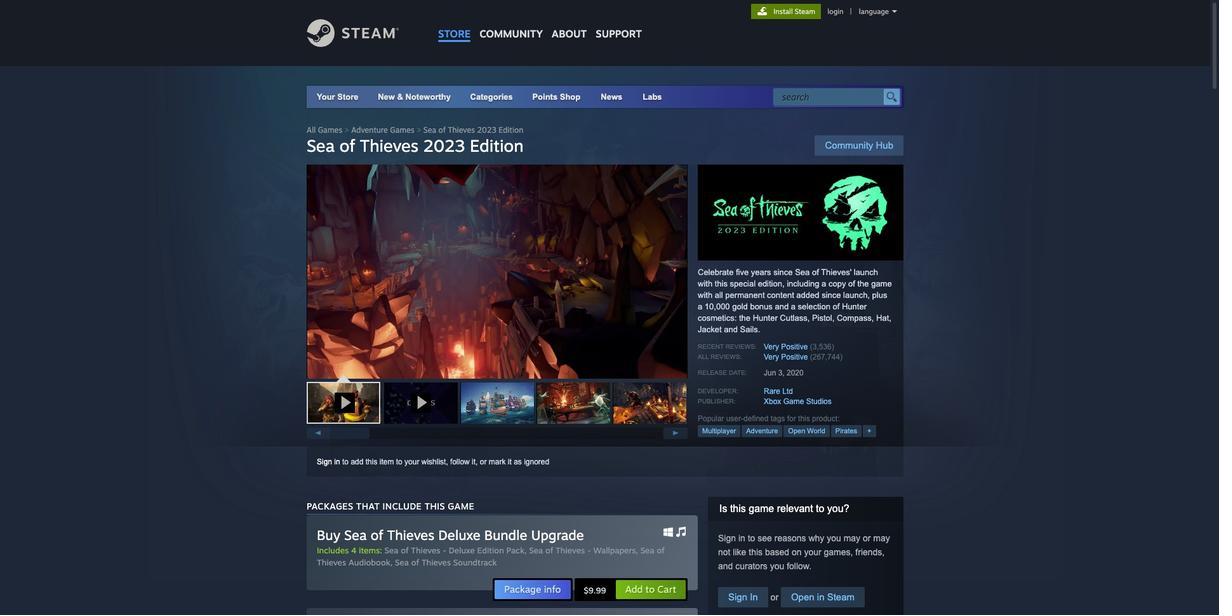 Task type: vqa. For each thing, say whether or not it's contained in the screenshot.
bonus
yes



Task type: locate. For each thing, give the bounding box(es) containing it.
open in steam
[[792, 592, 855, 602]]

2 > from the left
[[417, 125, 421, 135]]

open
[[789, 427, 806, 435], [792, 592, 815, 602]]

0 horizontal spatial the
[[740, 313, 751, 323]]

this up all
[[715, 279, 728, 288]]

$9.99
[[584, 585, 607, 595]]

pirates link
[[832, 425, 862, 437]]

install steam
[[774, 7, 816, 16]]

on
[[792, 547, 802, 557]]

steam down games, on the right bottom
[[828, 592, 855, 602]]

0 vertical spatial very
[[764, 342, 780, 351]]

permanent
[[726, 290, 765, 300]]

support link
[[592, 0, 647, 43]]

1 vertical spatial or
[[864, 533, 871, 543]]

in left add
[[334, 457, 340, 466]]

steam right install
[[795, 7, 816, 16]]

sign in to add this item to your wishlist, follow it, or mark it as ignored
[[317, 457, 550, 466]]

1 horizontal spatial >
[[417, 125, 421, 135]]

all games > adventure games > sea of thieves 2023 edition
[[307, 125, 524, 135]]

very
[[764, 342, 780, 351], [764, 353, 780, 362]]

0 vertical spatial in
[[334, 457, 340, 466]]

your store
[[317, 92, 359, 102]]

plus
[[873, 290, 888, 300]]

or inside sign in to see reasons why you may or may not like this based on your games, friends, and curators you follow.
[[864, 533, 871, 543]]

1 horizontal spatial may
[[874, 533, 891, 543]]

edition down categories link
[[499, 125, 524, 135]]

and down not
[[719, 561, 733, 571]]

adventure down new
[[352, 125, 388, 135]]

a up 'cutlass,'
[[792, 302, 796, 311]]

pirates
[[836, 427, 858, 435]]

2 horizontal spatial or
[[864, 533, 871, 543]]

pistol,
[[813, 313, 835, 323]]

|
[[851, 7, 852, 16]]

selection
[[798, 302, 831, 311]]

popular
[[698, 414, 725, 423]]

1 horizontal spatial the
[[858, 279, 870, 288]]

1 vertical spatial reviews:
[[711, 353, 742, 360]]

0 horizontal spatial steam
[[795, 7, 816, 16]]

all for all games > adventure games > sea of thieves 2023 edition
[[307, 125, 316, 135]]

2 - from the left
[[588, 545, 591, 555]]

2 horizontal spatial in
[[818, 592, 825, 602]]

it
[[508, 457, 512, 466]]

reviews: down recent reviews:
[[711, 353, 742, 360]]

hunter up compass,
[[843, 302, 867, 311]]

1 vertical spatial and
[[724, 325, 738, 334]]

1 horizontal spatial since
[[822, 290, 842, 300]]

1 vertical spatial the
[[740, 313, 751, 323]]

sea right "pack,"
[[529, 545, 543, 555]]

may up friends,
[[874, 533, 891, 543]]

1 - from the left
[[443, 545, 447, 555]]

and inside sign in to see reasons why you may or may not like this based on your games, friends, and curators you follow.
[[719, 561, 733, 571]]

sea right items:
[[385, 545, 399, 555]]

of down all games link
[[340, 135, 355, 156]]

-
[[443, 545, 447, 555], [588, 545, 591, 555]]

edition,
[[758, 279, 785, 288]]

1 vertical spatial hunter
[[753, 313, 778, 323]]

and up recent reviews:
[[724, 325, 738, 334]]

game up plus
[[872, 279, 893, 288]]

0 vertical spatial reviews:
[[726, 343, 757, 350]]

2023 down categories link
[[478, 125, 497, 135]]

1 vertical spatial all
[[698, 353, 709, 360]]

1 horizontal spatial or
[[769, 592, 782, 602]]

package info link
[[495, 579, 572, 600]]

0 horizontal spatial since
[[774, 268, 793, 277]]

is
[[720, 503, 728, 514]]

recent
[[698, 343, 724, 350]]

you up games, on the right bottom
[[827, 533, 842, 543]]

1 horizontal spatial all
[[698, 353, 709, 360]]

reviews: for very positive (3,536)
[[726, 343, 757, 350]]

0 vertical spatial hunter
[[843, 302, 867, 311]]

1 horizontal spatial games
[[390, 125, 415, 135]]

2 vertical spatial in
[[818, 592, 825, 602]]

0 horizontal spatial games
[[318, 125, 343, 135]]

cosmetics:
[[698, 313, 737, 323]]

sign in link
[[719, 587, 769, 607]]

open down follow.
[[792, 592, 815, 602]]

deluxe
[[439, 527, 481, 543], [449, 545, 475, 555]]

jacket
[[698, 325, 722, 334]]

the down launch
[[858, 279, 870, 288]]

0 horizontal spatial 2023
[[424, 135, 465, 156]]

0 vertical spatial you
[[827, 533, 842, 543]]

to inside sign in to see reasons why you may or may not like this based on your games, friends, and curators you follow.
[[748, 533, 756, 543]]

and down "content"
[[775, 302, 789, 311]]

0 vertical spatial the
[[858, 279, 870, 288]]

games up sea of thieves 2023 edition
[[390, 125, 415, 135]]

0 vertical spatial positive
[[782, 342, 808, 351]]

- down buy sea of thieves deluxe bundle upgrade at the left bottom of page
[[443, 545, 447, 555]]

with down celebrate on the top right of page
[[698, 279, 713, 288]]

sea up sea of thieves 2023 edition
[[424, 125, 437, 135]]

deluxe inside sea of thieves - deluxe edition pack, sea of thieves - wallpapers, sea of thieves audiobook, sea of thieves soundtrack
[[449, 545, 475, 555]]

1 very from the top
[[764, 342, 780, 351]]

your
[[317, 92, 335, 102]]

sign for sign in to see reasons why you may or may not like this based on your games, friends, and curators you follow.
[[719, 533, 736, 543]]

0 horizontal spatial may
[[844, 533, 861, 543]]

0 vertical spatial edition
[[499, 125, 524, 135]]

in inside sign in to see reasons why you may or may not like this based on your games, friends, and curators you follow.
[[739, 533, 746, 543]]

0 vertical spatial since
[[774, 268, 793, 277]]

to left you?
[[817, 503, 825, 514]]

xbox game studios link
[[764, 397, 832, 406]]

game up buy sea of thieves deluxe bundle upgrade at the left bottom of page
[[448, 501, 475, 512]]

sea
[[424, 125, 437, 135], [307, 135, 335, 156], [796, 268, 810, 277], [344, 527, 367, 543], [385, 545, 399, 555], [529, 545, 543, 555], [641, 545, 655, 555], [395, 557, 409, 567]]

2023 down all games > adventure games > sea of thieves 2023 edition at the left top of page
[[424, 135, 465, 156]]

sign up not
[[719, 533, 736, 543]]

0 horizontal spatial adventure
[[352, 125, 388, 135]]

None search field
[[773, 88, 902, 106]]

to right item
[[396, 457, 403, 466]]

games down your
[[318, 125, 343, 135]]

1 horizontal spatial steam
[[828, 592, 855, 602]]

edition up soundtrack
[[478, 545, 504, 555]]

sea inside the celebrate five years since sea of thieves' launch with this special edition, including a copy of the game with all permanent content added since launch, plus a 10,000 gold bonus and a selection of hunter cosmetics: the hunter cutlass, pistol, compass, hat, jacket and sails.
[[796, 268, 810, 277]]

in inside "link"
[[818, 592, 825, 602]]

of
[[439, 125, 446, 135], [340, 135, 355, 156], [813, 268, 820, 277], [849, 279, 856, 288], [833, 302, 840, 311], [371, 527, 384, 543], [401, 545, 409, 555], [546, 545, 554, 555], [657, 545, 665, 555], [412, 557, 419, 567]]

0 vertical spatial 2023
[[478, 125, 497, 135]]

or right "it," on the left bottom of the page
[[480, 457, 487, 466]]

open inside "link"
[[792, 592, 815, 602]]

pack,
[[507, 545, 527, 555]]

new
[[378, 92, 395, 102]]

account menu navigation
[[752, 4, 904, 19]]

global menu navigation
[[434, 0, 647, 46]]

a left copy
[[822, 279, 827, 288]]

open down the for
[[789, 427, 806, 435]]

edition down the sea of thieves 2023 edition link
[[470, 135, 524, 156]]

1 vertical spatial with
[[698, 290, 713, 300]]

0 vertical spatial deluxe
[[439, 527, 481, 543]]

game up see
[[749, 503, 775, 514]]

1 horizontal spatial your
[[805, 547, 822, 557]]

you down "based"
[[771, 561, 785, 571]]

0 horizontal spatial you
[[771, 561, 785, 571]]

add to cart
[[626, 583, 677, 595]]

positive up the very positive (267,744)
[[782, 342, 808, 351]]

2 horizontal spatial game
[[872, 279, 893, 288]]

open in steam link
[[782, 587, 865, 607]]

sea of thieves - deluxe edition pack, sea of thieves - wallpapers, sea of thieves audiobook, sea of thieves soundtrack
[[317, 545, 665, 567]]

may up games, on the right bottom
[[844, 533, 861, 543]]

language
[[860, 7, 890, 16]]

- left wallpapers,
[[588, 545, 591, 555]]

0 horizontal spatial hunter
[[753, 313, 778, 323]]

categories
[[471, 92, 513, 102]]

2 vertical spatial edition
[[478, 545, 504, 555]]

1 vertical spatial 2023
[[424, 135, 465, 156]]

adventure link
[[742, 425, 783, 437]]

1 horizontal spatial game
[[749, 503, 775, 514]]

adventure
[[352, 125, 388, 135], [747, 427, 779, 435]]

0 vertical spatial your
[[405, 457, 420, 466]]

0 horizontal spatial -
[[443, 545, 447, 555]]

install steam link
[[752, 4, 822, 19]]

> up sea of thieves 2023 edition
[[417, 125, 421, 135]]

>
[[345, 125, 349, 135], [417, 125, 421, 135]]

your inside sign in to see reasons why you may or may not like this based on your games, friends, and curators you follow.
[[805, 547, 822, 557]]

sign
[[317, 457, 332, 466], [719, 533, 736, 543], [729, 592, 748, 602]]

1 positive from the top
[[782, 342, 808, 351]]

or
[[480, 457, 487, 466], [864, 533, 871, 543], [769, 592, 782, 602]]

your down why
[[805, 547, 822, 557]]

soundtrack
[[454, 557, 497, 567]]

sign left add
[[317, 457, 332, 466]]

1 vertical spatial steam
[[828, 592, 855, 602]]

all reviews:
[[698, 353, 742, 360]]

1 horizontal spatial adventure
[[747, 427, 779, 435]]

1 games from the left
[[318, 125, 343, 135]]

sign inside sign in link
[[729, 592, 748, 602]]

game
[[784, 397, 805, 406]]

steam inside "link"
[[828, 592, 855, 602]]

in
[[751, 592, 758, 602]]

2 horizontal spatial a
[[822, 279, 827, 288]]

adventure down defined
[[747, 427, 779, 435]]

since up edition,
[[774, 268, 793, 277]]

compass,
[[837, 313, 875, 323]]

1 vertical spatial very
[[764, 353, 780, 362]]

(3,536)
[[811, 342, 835, 351]]

hunter down bonus at the right of the page
[[753, 313, 778, 323]]

open for open world
[[789, 427, 806, 435]]

1 vertical spatial since
[[822, 290, 842, 300]]

0 horizontal spatial in
[[334, 457, 340, 466]]

0 vertical spatial steam
[[795, 7, 816, 16]]

2 vertical spatial and
[[719, 561, 733, 571]]

with left all
[[698, 290, 713, 300]]

sign inside sign in to see reasons why you may or may not like this based on your games, friends, and curators you follow.
[[719, 533, 736, 543]]

add to cart link
[[615, 579, 687, 600]]

sea up including
[[796, 268, 810, 277]]

or right the in
[[769, 592, 782, 602]]

why
[[809, 533, 825, 543]]

this
[[715, 279, 728, 288], [799, 414, 811, 423], [366, 457, 378, 466], [425, 501, 445, 512], [731, 503, 746, 514], [749, 547, 763, 557]]

for
[[788, 414, 797, 423]]

of up items:
[[371, 527, 384, 543]]

1 vertical spatial edition
[[470, 135, 524, 156]]

+
[[868, 427, 872, 435]]

thieves'
[[822, 268, 852, 277]]

of up pistol,
[[833, 302, 840, 311]]

this up the curators
[[749, 547, 763, 557]]

0 horizontal spatial or
[[480, 457, 487, 466]]

mark
[[489, 457, 506, 466]]

popular user-defined tags for this product:
[[698, 414, 840, 423]]

to left see
[[748, 533, 756, 543]]

of right items:
[[401, 545, 409, 555]]

1 vertical spatial in
[[739, 533, 746, 543]]

hub
[[877, 140, 894, 151]]

0 horizontal spatial >
[[345, 125, 349, 135]]

in up like
[[739, 533, 746, 543]]

sign in
[[729, 592, 758, 602]]

open world link
[[784, 425, 830, 437]]

0 vertical spatial open
[[789, 427, 806, 435]]

0 vertical spatial all
[[307, 125, 316, 135]]

1 horizontal spatial -
[[588, 545, 591, 555]]

1 vertical spatial open
[[792, 592, 815, 602]]

this inside the celebrate five years since sea of thieves' launch with this special edition, including a copy of the game with all permanent content added since launch, plus a 10,000 gold bonus and a selection of hunter cosmetics: the hunter cutlass, pistol, compass, hat, jacket and sails.
[[715, 279, 728, 288]]

1 with from the top
[[698, 279, 713, 288]]

very for very positive (3,536)
[[764, 342, 780, 351]]

sign left the in
[[729, 592, 748, 602]]

community hub link
[[816, 135, 904, 156]]

since down copy
[[822, 290, 842, 300]]

of down buy sea of thieves deluxe bundle upgrade at the left bottom of page
[[412, 557, 419, 567]]

or up friends,
[[864, 533, 871, 543]]

0 horizontal spatial all
[[307, 125, 316, 135]]

deluxe for thieves
[[439, 527, 481, 543]]

includes 4 items:
[[317, 545, 382, 555]]

positive down very positive (3,536) on the right bottom
[[782, 353, 808, 362]]

1 horizontal spatial hunter
[[843, 302, 867, 311]]

wallpapers,
[[594, 545, 639, 555]]

in down sign in to see reasons why you may or may not like this based on your games, friends, and curators you follow.
[[818, 592, 825, 602]]

0 vertical spatial with
[[698, 279, 713, 288]]

in for sign in to see reasons why you may or may not like this based on your games, friends, and curators you follow.
[[739, 533, 746, 543]]

1 horizontal spatial 2023
[[478, 125, 497, 135]]

2 very from the top
[[764, 353, 780, 362]]

friends,
[[856, 547, 885, 557]]

jun
[[764, 369, 777, 377]]

4
[[351, 545, 357, 555]]

1 vertical spatial adventure
[[747, 427, 779, 435]]

the down the gold
[[740, 313, 751, 323]]

your store link
[[317, 92, 359, 102]]

studios
[[807, 397, 832, 406]]

this right add
[[366, 457, 378, 466]]

1 vertical spatial deluxe
[[449, 545, 475, 555]]

1 vertical spatial positive
[[782, 353, 808, 362]]

curators
[[736, 561, 768, 571]]

0 vertical spatial sign
[[317, 457, 332, 466]]

0 horizontal spatial a
[[698, 302, 703, 311]]

a left 10,000
[[698, 302, 703, 311]]

reasons
[[775, 533, 807, 543]]

packages that include this game
[[307, 501, 475, 512]]

1 vertical spatial your
[[805, 547, 822, 557]]

2 positive from the top
[[782, 353, 808, 362]]

1 vertical spatial sign
[[719, 533, 736, 543]]

reviews: down 'sails.' on the bottom right of the page
[[726, 343, 757, 350]]

1 horizontal spatial in
[[739, 533, 746, 543]]

your left wishlist,
[[405, 457, 420, 466]]

to
[[343, 457, 349, 466], [396, 457, 403, 466], [817, 503, 825, 514], [748, 533, 756, 543], [646, 583, 655, 595]]

sea up 4 at the left bottom of the page
[[344, 527, 367, 543]]

2 vertical spatial sign
[[729, 592, 748, 602]]

> right all games link
[[345, 125, 349, 135]]

1 > from the left
[[345, 125, 349, 135]]

1 vertical spatial you
[[771, 561, 785, 571]]



Task type: describe. For each thing, give the bounding box(es) containing it.
sign in to see reasons why you may or may not like this based on your games, friends, and curators you follow.
[[719, 533, 891, 571]]

sign for sign in to add this item to your wishlist, follow it, or mark it as ignored
[[317, 457, 332, 466]]

jun 3, 2020
[[764, 369, 804, 377]]

10,000
[[705, 302, 730, 311]]

multiplayer
[[703, 427, 737, 435]]

five
[[736, 268, 749, 277]]

0 vertical spatial and
[[775, 302, 789, 311]]

this up open world
[[799, 414, 811, 423]]

ltd
[[783, 387, 794, 396]]

2 may from the left
[[874, 533, 891, 543]]

publisher:
[[698, 398, 736, 405]]

xbox game studios
[[764, 397, 832, 406]]

like
[[733, 547, 747, 557]]

points
[[533, 92, 558, 102]]

item
[[380, 457, 394, 466]]

of up sea of thieves 2023 edition
[[439, 125, 446, 135]]

store
[[438, 27, 471, 40]]

(267,744)
[[811, 353, 843, 362]]

sea right audiobook,
[[395, 557, 409, 567]]

all games link
[[307, 125, 343, 135]]

search search field
[[783, 89, 881, 105]]

0 horizontal spatial game
[[448, 501, 475, 512]]

date:
[[729, 369, 748, 376]]

launch
[[854, 268, 879, 277]]

to left add
[[343, 457, 349, 466]]

rare ltd link
[[764, 387, 794, 396]]

games,
[[824, 547, 854, 557]]

sign for sign in
[[729, 592, 748, 602]]

very positive (267,744)
[[764, 353, 843, 362]]

multiplayer link
[[698, 425, 741, 437]]

defined
[[744, 414, 769, 423]]

years
[[752, 268, 772, 277]]

2 vertical spatial or
[[769, 592, 782, 602]]

very positive (3,536)
[[764, 342, 835, 351]]

noteworthy
[[406, 92, 451, 102]]

of up cart
[[657, 545, 665, 555]]

in for open in steam
[[818, 592, 825, 602]]

based
[[766, 547, 790, 557]]

steam inside 'link'
[[795, 7, 816, 16]]

not
[[719, 547, 731, 557]]

bonus
[[751, 302, 773, 311]]

launch,
[[844, 290, 871, 300]]

new & noteworthy
[[378, 92, 451, 102]]

this right is
[[731, 503, 746, 514]]

include
[[383, 501, 422, 512]]

1 horizontal spatial a
[[792, 302, 796, 311]]

sea down all games link
[[307, 135, 335, 156]]

package info
[[505, 583, 561, 595]]

includes
[[317, 545, 349, 555]]

celebrate
[[698, 268, 734, 277]]

of down upgrade
[[546, 545, 554, 555]]

items:
[[359, 545, 382, 555]]

open world
[[789, 427, 826, 435]]

ignored
[[524, 457, 550, 466]]

rare ltd
[[764, 387, 794, 396]]

1 may from the left
[[844, 533, 861, 543]]

that
[[356, 501, 380, 512]]

community link
[[475, 0, 548, 46]]

to right add
[[646, 583, 655, 595]]

deluxe for -
[[449, 545, 475, 555]]

all
[[715, 290, 724, 300]]

edition inside sea of thieves - deluxe edition pack, sea of thieves - wallpapers, sea of thieves audiobook, sea of thieves soundtrack
[[478, 545, 504, 555]]

cart
[[658, 583, 677, 595]]

about link
[[548, 0, 592, 43]]

sign in link
[[317, 457, 340, 466]]

world
[[808, 427, 826, 435]]

user-
[[727, 414, 744, 423]]

reviews: for very positive (267,744)
[[711, 353, 742, 360]]

of up including
[[813, 268, 820, 277]]

copy
[[829, 279, 847, 288]]

this right the include
[[425, 501, 445, 512]]

positive for (3,536)
[[782, 342, 808, 351]]

sea of thieves 2023 edition
[[307, 135, 524, 156]]

install
[[774, 7, 793, 16]]

points shop link
[[523, 86, 591, 108]]

sea right wallpapers,
[[641, 545, 655, 555]]

of up launch,
[[849, 279, 856, 288]]

labs link
[[633, 86, 673, 108]]

including
[[787, 279, 820, 288]]

about
[[552, 27, 587, 40]]

hat,
[[877, 313, 892, 323]]

news
[[601, 92, 623, 102]]

very for very positive (267,744)
[[764, 353, 780, 362]]

labs
[[643, 92, 662, 102]]

tags
[[771, 414, 786, 423]]

2 with from the top
[[698, 290, 713, 300]]

open for open in steam
[[792, 592, 815, 602]]

adventure inside 'link'
[[747, 427, 779, 435]]

follow.
[[787, 561, 812, 571]]

0 vertical spatial or
[[480, 457, 487, 466]]

wishlist,
[[422, 457, 448, 466]]

developer:
[[698, 388, 739, 395]]

it,
[[472, 457, 478, 466]]

all for all reviews:
[[698, 353, 709, 360]]

2020
[[787, 369, 804, 377]]

store
[[338, 92, 359, 102]]

product:
[[813, 414, 840, 423]]

game inside the celebrate five years since sea of thieves' launch with this special edition, including a copy of the game with all permanent content added since launch, plus a 10,000 gold bonus and a selection of hunter cosmetics: the hunter cutlass, pistol, compass, hat, jacket and sails.
[[872, 279, 893, 288]]

sails.
[[741, 325, 761, 334]]

0 horizontal spatial your
[[405, 457, 420, 466]]

2 games from the left
[[390, 125, 415, 135]]

add
[[626, 583, 643, 595]]

package
[[505, 583, 542, 595]]

packages
[[307, 501, 354, 512]]

login
[[828, 7, 844, 16]]

positive for (267,744)
[[782, 353, 808, 362]]

recent reviews:
[[698, 343, 757, 350]]

0 vertical spatial adventure
[[352, 125, 388, 135]]

add
[[351, 457, 364, 466]]

added
[[797, 290, 820, 300]]

see
[[758, 533, 773, 543]]

audiobook,
[[349, 557, 393, 567]]

1 horizontal spatial you
[[827, 533, 842, 543]]

in for sign in to add this item to your wishlist, follow it, or mark it as ignored
[[334, 457, 340, 466]]

content
[[768, 290, 795, 300]]

link to the steam homepage image
[[307, 19, 419, 47]]

upgrade
[[531, 527, 584, 543]]

is this game relevant to you?
[[720, 503, 850, 514]]

this inside sign in to see reasons why you may or may not like this based on your games, friends, and curators you follow.
[[749, 547, 763, 557]]

store link
[[434, 0, 475, 46]]



